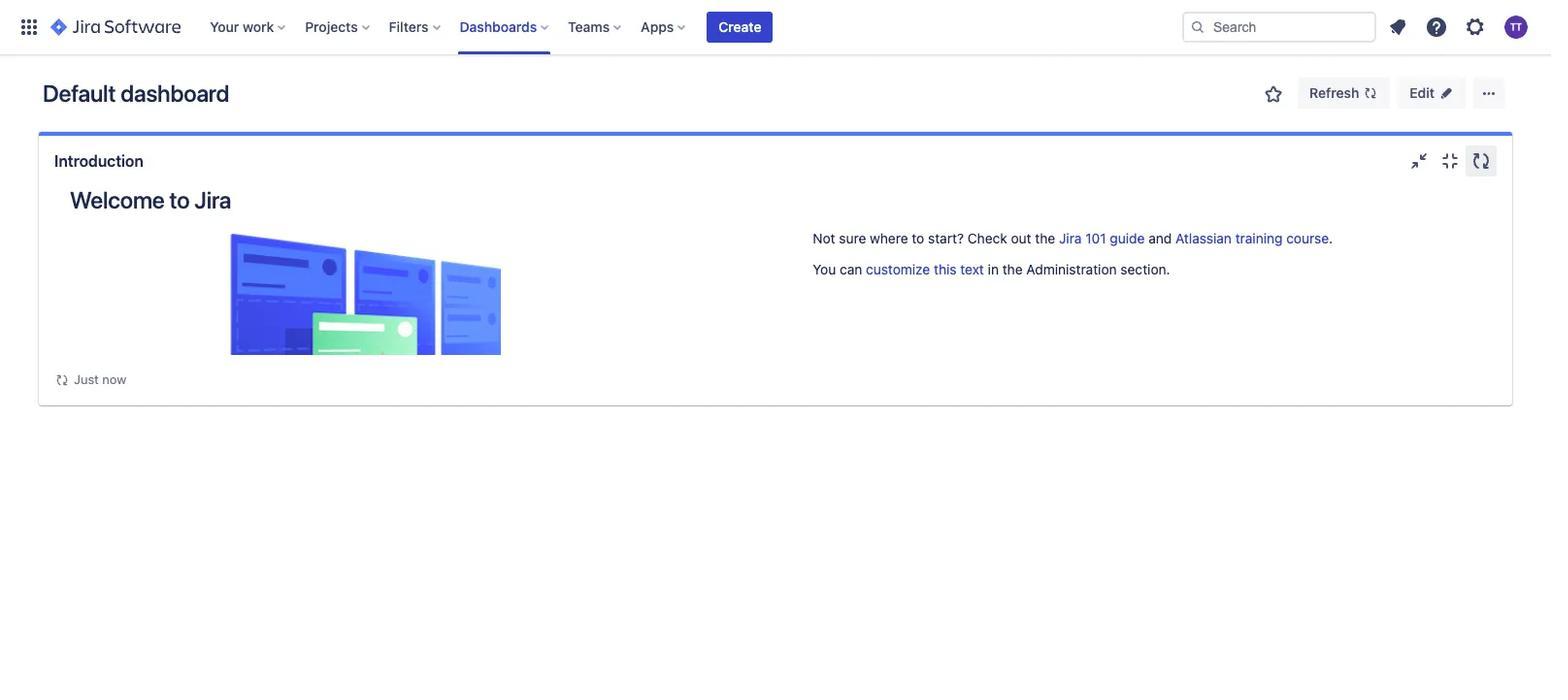 Task type: locate. For each thing, give the bounding box(es) containing it.
default dashboard
[[43, 80, 229, 107]]

jira left 101
[[1060, 230, 1082, 247]]

single column image
[[1439, 150, 1463, 173]]

check
[[968, 230, 1008, 247]]

just now
[[74, 372, 126, 387]]

the right out
[[1036, 230, 1056, 247]]

projects
[[305, 18, 358, 35]]

projects button
[[299, 12, 377, 43]]

introduction
[[54, 152, 143, 170]]

the right in
[[1003, 261, 1023, 278]]

0 vertical spatial to
[[170, 186, 190, 214]]

1 vertical spatial jira
[[1060, 230, 1082, 247]]

banner
[[0, 0, 1552, 54]]

0 horizontal spatial jira
[[194, 186, 231, 214]]

0 horizontal spatial to
[[170, 186, 190, 214]]

now
[[102, 372, 126, 387]]

start?
[[929, 230, 964, 247]]

1 vertical spatial to
[[912, 230, 925, 247]]

Search field
[[1183, 12, 1377, 43]]

in
[[988, 261, 999, 278]]

settings image
[[1465, 16, 1488, 39]]

the
[[1036, 230, 1056, 247], [1003, 261, 1023, 278]]

primary element
[[12, 0, 1183, 54]]

your profile and settings image
[[1505, 16, 1529, 39]]

refresh image
[[1364, 85, 1379, 101]]

jira software image
[[51, 16, 181, 39], [51, 16, 181, 39]]

sure
[[839, 230, 867, 247]]

to left start?
[[912, 230, 925, 247]]

appswitcher icon image
[[17, 16, 41, 39]]

jira right the welcome
[[194, 186, 231, 214]]

out
[[1011, 230, 1032, 247]]

0 horizontal spatial the
[[1003, 261, 1023, 278]]

introduction region
[[54, 186, 1498, 390]]

section.
[[1121, 261, 1171, 278]]

where
[[870, 230, 909, 247]]

jira
[[194, 186, 231, 214], [1060, 230, 1082, 247]]

your work
[[210, 18, 274, 35]]

atlassian training course link
[[1176, 230, 1330, 247]]

course
[[1287, 230, 1330, 247]]

1 horizontal spatial the
[[1036, 230, 1056, 247]]

welcome
[[70, 186, 165, 214]]

not
[[813, 230, 836, 247]]

not sure where to start? check out the jira 101 guide and atlassian training course .
[[813, 230, 1334, 247]]

create
[[719, 18, 762, 35]]

0 vertical spatial the
[[1036, 230, 1056, 247]]

1 vertical spatial the
[[1003, 261, 1023, 278]]

search image
[[1191, 19, 1206, 35]]

filters
[[389, 18, 429, 35]]

help image
[[1426, 16, 1449, 39]]

notifications image
[[1387, 16, 1410, 39]]

training
[[1236, 230, 1283, 247]]

to right the welcome
[[170, 186, 190, 214]]

an arrow curved in a circular way on the button that refreshes the dashboard image
[[54, 373, 70, 388]]

101
[[1086, 230, 1107, 247]]

customize
[[866, 261, 931, 278]]

refresh button
[[1299, 78, 1391, 109]]

to
[[170, 186, 190, 214], [912, 230, 925, 247]]



Task type: vqa. For each thing, say whether or not it's contained in the screenshot.
now
yes



Task type: describe. For each thing, give the bounding box(es) containing it.
can
[[840, 261, 863, 278]]

text
[[961, 261, 985, 278]]

guide
[[1110, 230, 1145, 247]]

create button
[[707, 12, 774, 43]]

.
[[1330, 230, 1334, 247]]

you can customize this text in the administration section.
[[813, 261, 1171, 278]]

atlassian
[[1176, 230, 1232, 247]]

and
[[1149, 230, 1172, 247]]

more dashboard actions image
[[1478, 82, 1501, 105]]

customize this text link
[[866, 261, 985, 278]]

dashboard
[[121, 80, 229, 107]]

welcome to jira
[[70, 186, 231, 214]]

1 horizontal spatial to
[[912, 230, 925, 247]]

default
[[43, 80, 116, 107]]

minimize introduction image
[[1408, 150, 1431, 173]]

edit icon image
[[1439, 85, 1455, 101]]

you
[[813, 261, 836, 278]]

edit link
[[1399, 78, 1466, 109]]

your
[[210, 18, 239, 35]]

refresh introduction image
[[1470, 150, 1494, 173]]

administration
[[1027, 261, 1117, 278]]

1 horizontal spatial jira
[[1060, 230, 1082, 247]]

banner containing your work
[[0, 0, 1552, 54]]

your work button
[[204, 12, 294, 43]]

star default dashboard image
[[1263, 83, 1286, 106]]

jira 101 guide link
[[1060, 230, 1145, 247]]

this
[[934, 261, 957, 278]]

refresh
[[1310, 84, 1360, 101]]

work
[[243, 18, 274, 35]]

filters button
[[383, 12, 446, 43]]

edit
[[1410, 84, 1435, 101]]

just
[[74, 372, 99, 387]]

0 vertical spatial jira
[[194, 186, 231, 214]]



